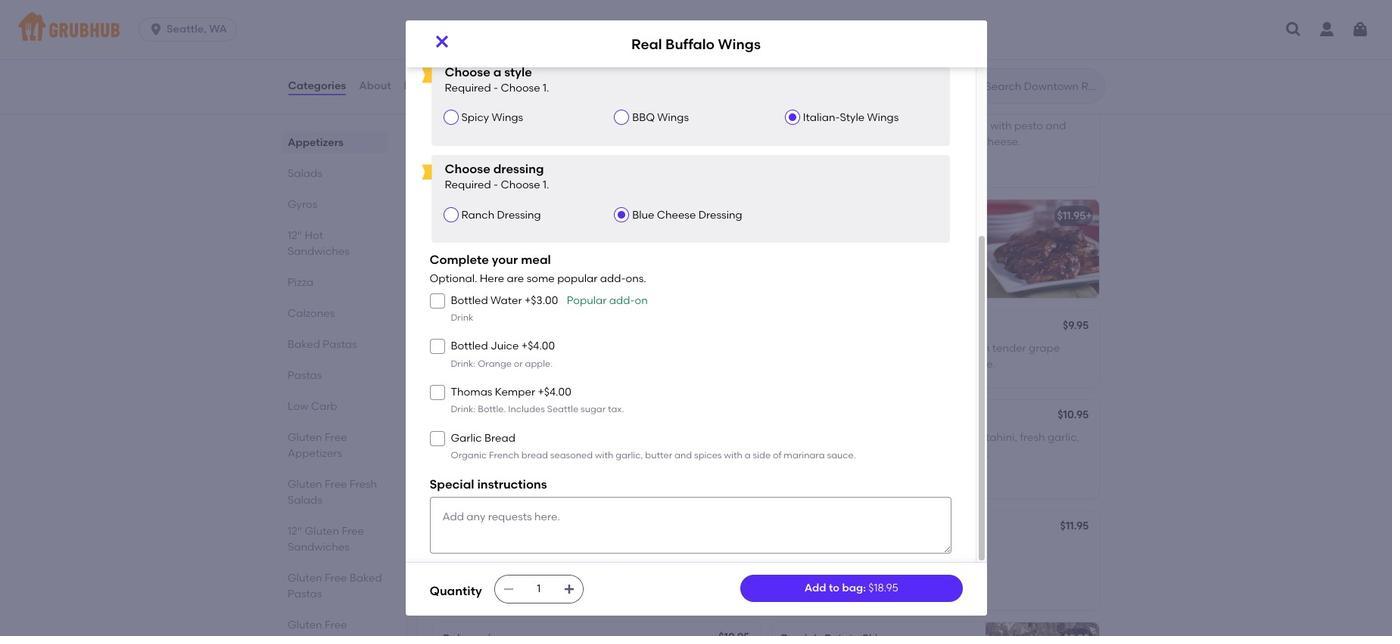 Task type: locate. For each thing, give the bounding box(es) containing it.
bread up dressing
[[524, 120, 555, 133]]

0 vertical spatial 10
[[462, 15, 472, 28]]

spicy,
[[781, 231, 811, 244]]

sandwiches up pizza
[[287, 245, 349, 258]]

1 vertical spatial parmesan
[[523, 247, 575, 259]]

or up blue
[[839, 231, 849, 244]]

0 horizontal spatial dressing
[[497, 209, 541, 222]]

garlic inside garlic bread organic french bread seasoned with garlic, butter and spices with a side of marinara sauce.
[[451, 432, 482, 445]]

a inside organic french bread seasoned with garlic, butter and spices with a side of marinara sauce.
[[616, 135, 623, 148]]

side down spicy
[[442, 151, 463, 164]]

Search Downtown Romio's Pizza and Pasta search field
[[984, 80, 1100, 94]]

marinara inside organic french bread seasoned with garlic, butter and spices with a side of marinara sauce.
[[478, 151, 526, 164]]

add- down ons. at the top
[[610, 294, 635, 307]]

$18.95 for add to bag: $18.95
[[869, 582, 899, 595]]

a inside feta cheese and spinach baked inside a flaky phylo dough.
[[474, 447, 481, 460]]

1 1. from the top
[[543, 82, 549, 95]]

side left here
[[442, 262, 463, 275]]

tzatziki inside lemon and herb-infused rice enclosed in tender grape leaves, 6 pieces with side of tzatziki sauce.
[[924, 358, 960, 371]]

2 required from the top
[[445, 179, 491, 192]]

gluten inside gluten free pastas
[[287, 619, 322, 632]]

svg image up homemade
[[503, 584, 515, 596]]

topped up popular
[[552, 231, 590, 244]]

mozzarella down style
[[846, 135, 901, 148]]

1 vertical spatial garlic
[[451, 432, 482, 445]]

10
[[462, 15, 472, 28], [442, 343, 452, 355]]

0 vertical spatial bbq
[[632, 112, 655, 125]]

real buffalo wings image
[[986, 200, 1099, 298]]

of inside the a rich, earthy puree of garbanzo beans, tahini, fresh garlic, lemon juice and olive oil served with pita.
[[884, 432, 894, 445]]

romio's potato skins image
[[986, 623, 1099, 637]]

- up garlic bread
[[494, 82, 498, 95]]

0 horizontal spatial pieces
[[474, 15, 508, 28]]

mozzarella
[[846, 135, 901, 148], [442, 247, 497, 259]]

choose up garlic bread
[[445, 65, 491, 79]]

12" for 12" hot sandwiches
[[287, 229, 302, 242]]

0 vertical spatial pieces
[[455, 343, 488, 355]]

- inside choose dressing required - choose 1.
[[494, 179, 498, 192]]

0 vertical spatial baked
[[287, 339, 320, 351]]

of left juice
[[773, 451, 782, 461]]

required up ranch
[[445, 179, 491, 192]]

sandwiches up gluten free baked pastas
[[287, 541, 349, 554]]

cheese. down italian. at the top of the page
[[852, 247, 891, 259]]

1 horizontal spatial dressing
[[699, 209, 743, 222]]

cheese left the sticks
[[442, 321, 481, 334]]

0 horizontal spatial baked
[[287, 339, 320, 351]]

- down dressing
[[494, 179, 498, 192]]

1 horizontal spatial tzatziki
[[924, 358, 960, 371]]

about button
[[358, 59, 392, 114]]

pieces for 5
[[790, 543, 824, 556]]

kemper
[[495, 386, 535, 399]]

cheese. inside the spicy, bbq or italian. served with ranch or blue cheese.
[[852, 247, 891, 259]]

cheese for organic garlic bread topped with mozzarella and parmesan with a side of marinara sauce.
[[442, 210, 481, 223]]

0 vertical spatial garlic,
[[466, 135, 498, 148]]

+ for bottled juice + $4.00 drink: orange or apple.
[[522, 340, 528, 353]]

side inside lemon and herb-infused rice enclosed in tender grape leaves, 6 pieces with side of tzatziki sauce.
[[888, 358, 909, 371]]

hot and cold dish
[[442, 522, 536, 535]]

bottled water + $3.00
[[451, 294, 558, 307]]

0 vertical spatial 1.
[[543, 82, 549, 95]]

0 horizontal spatial topped
[[552, 231, 590, 244]]

$18.95 right the bag:
[[869, 582, 899, 595]]

1 vertical spatial required
[[445, 179, 491, 192]]

bottled up drink
[[451, 294, 488, 307]]

bread up flaky
[[485, 432, 516, 445]]

12"
[[287, 229, 302, 242], [287, 526, 302, 538]]

1 vertical spatial tzatziki
[[547, 605, 582, 618]]

our
[[465, 605, 482, 618]]

garlic, inside the a rich, earthy puree of garbanzo beans, tahini, fresh garlic, lemon juice and olive oil served with pita.
[[1048, 432, 1080, 445]]

includes
[[508, 405, 545, 415]]

appetizers
[[430, 53, 516, 72], [287, 136, 343, 149], [287, 448, 342, 460]]

a left rich,
[[781, 432, 789, 445]]

0 vertical spatial garlic
[[442, 98, 474, 111]]

1 horizontal spatial hot
[[442, 522, 461, 535]]

appetizers down categories button
[[287, 136, 343, 149]]

sauce. inside garlic bread organic french bread seasoned with garlic, butter and spices with a side of marinara sauce.
[[827, 451, 856, 461]]

in
[[981, 343, 990, 355]]

2 salads from the top
[[287, 495, 322, 507]]

tender
[[993, 343, 1027, 355]]

baked down 12" gluten free sandwiches
[[349, 573, 382, 585]]

$4.00 inside "thomas kemper + $4.00 drink: bottle. includes seattle sugar tax."
[[544, 386, 572, 399]]

free
[[324, 432, 347, 445], [324, 479, 347, 491], [341, 526, 364, 538], [324, 573, 347, 585], [324, 619, 347, 632]]

gluten free fresh salads
[[287, 479, 377, 507]]

0 vertical spatial hot
[[304, 229, 323, 242]]

garlic bread image
[[646, 89, 760, 187]]

pastas down calzones
[[322, 339, 357, 351]]

side up the bag:
[[860, 543, 881, 556]]

are
[[507, 273, 524, 286]]

gluten down 12" gluten free sandwiches
[[287, 573, 322, 585]]

organic inside organic garlic bread topped with mozzarella and parmesan with a side of marinara sauce.
[[442, 231, 484, 244]]

sandwiches inside 12" gluten free sandwiches
[[287, 541, 349, 554]]

0 vertical spatial butter
[[500, 135, 532, 148]]

2 vertical spatial pieces
[[790, 543, 824, 556]]

2 1. from the top
[[543, 179, 549, 192]]

2 sandwiches from the top
[[287, 541, 349, 554]]

cold
[[486, 522, 511, 535]]

1 vertical spatial organic
[[442, 231, 484, 244]]

marinara
[[478, 151, 526, 164], [478, 262, 526, 275], [561, 343, 609, 355], [784, 451, 825, 461], [896, 543, 944, 556]]

garlic up the "inside"
[[451, 432, 482, 445]]

tiropeta and spanakopeta image
[[646, 401, 760, 499]]

2 drink: from the top
[[451, 405, 476, 415]]

lemon
[[781, 447, 813, 460]]

tzatziki down pepperoncini
[[547, 605, 582, 618]]

cheese up complete
[[442, 210, 481, 223]]

cheese for 10 pieces with a side of marinara sauce.
[[442, 321, 481, 334]]

your
[[492, 253, 518, 267]]

toasted organic french bread seasoned with pesto and topped with mozzarella and parmesan cheese.
[[781, 120, 1067, 148]]

french down garlic bread
[[486, 120, 522, 133]]

free for appetizers
[[324, 432, 347, 445]]

feta
[[442, 432, 465, 445]]

1 horizontal spatial pieces
[[790, 543, 824, 556]]

grape
[[1029, 343, 1060, 355]]

drink: inside bottled juice + $4.00 drink: orange or apple.
[[451, 359, 476, 369]]

1 vertical spatial butter
[[645, 451, 673, 461]]

1 horizontal spatial spices
[[694, 451, 722, 461]]

required inside choose dressing required - choose 1.
[[445, 179, 491, 192]]

a
[[781, 432, 789, 445], [442, 543, 450, 556]]

1 vertical spatial topped
[[552, 231, 590, 244]]

1 sandwiches from the top
[[287, 245, 349, 258]]

0 vertical spatial -
[[494, 82, 498, 95]]

organic down garlic bread
[[442, 120, 484, 133]]

of up apple.
[[548, 343, 558, 355]]

1 vertical spatial $6.95
[[720, 210, 747, 223]]

with inside the spicy, bbq or italian. served with ranch or blue cheese.
[[927, 231, 949, 244]]

1 horizontal spatial topped
[[781, 135, 819, 148]]

svg image for drink
[[433, 297, 442, 306]]

bottled inside bottled juice + $4.00 drink: orange or apple.
[[451, 340, 488, 353]]

+ for 20 pieces + $18.95
[[683, 15, 690, 28]]

salads up gyros
[[287, 167, 322, 180]]

gluten free appetizers
[[287, 432, 347, 460]]

1 - from the top
[[494, 82, 498, 95]]

sauce. inside organic garlic bread topped with mozzarella and parmesan with a side of marinara sauce.
[[529, 262, 562, 275]]

1 horizontal spatial bbq
[[814, 231, 836, 244]]

1 horizontal spatial 10
[[462, 15, 472, 28]]

$4.00 for bottled juice
[[528, 340, 555, 353]]

categories
[[288, 79, 346, 92]]

2 horizontal spatial or
[[839, 231, 849, 244]]

12" inside 12" hot sandwiches
[[287, 229, 302, 242]]

appetizers inside "gluten free appetizers"
[[287, 448, 342, 460]]

0 vertical spatial add-
[[600, 273, 626, 286]]

0 horizontal spatial pieces
[[455, 343, 488, 355]]

1. up organic french bread seasoned with garlic, butter and spices with a side of marinara sauce.
[[543, 82, 549, 95]]

required inside the choose a style required - choose 1.
[[445, 82, 491, 95]]

1 horizontal spatial mozzarella
[[846, 135, 901, 148]]

1. down dressing
[[543, 179, 549, 192]]

of down spicy
[[465, 151, 476, 164]]

of up oil
[[884, 432, 894, 445]]

1 vertical spatial bbq
[[814, 231, 836, 244]]

0 vertical spatial $11.95
[[519, 15, 547, 28]]

of down rice in the right of the page
[[912, 358, 922, 371]]

bread inside garlic bread organic french bread seasoned with garlic, butter and spices with a side of marinara sauce.
[[522, 451, 548, 461]]

gluten
[[287, 432, 322, 445], [287, 479, 322, 491], [304, 526, 339, 538], [287, 573, 322, 585], [287, 619, 322, 632]]

blue
[[632, 209, 655, 222]]

instructions
[[477, 478, 547, 493]]

bread
[[476, 98, 508, 111], [813, 98, 844, 111], [484, 210, 515, 223], [485, 432, 516, 445]]

gluten free pastas
[[287, 619, 347, 637]]

topped inside organic garlic bread topped with mozzarella and parmesan with a side of marinara sauce.
[[552, 231, 590, 244]]

mozzarella up 'optional.'
[[442, 247, 497, 259]]

pastas
[[322, 339, 357, 351], [287, 370, 322, 382], [287, 588, 322, 601], [287, 635, 322, 637]]

french inside organic french bread seasoned with garlic, butter and spices with a side of marinara sauce.
[[486, 120, 522, 133]]

10 pieces + $11.95
[[462, 15, 547, 28]]

0 horizontal spatial $18.95
[[692, 15, 722, 28]]

gluten down gluten free fresh salads
[[304, 526, 339, 538]]

1 vertical spatial 10
[[442, 343, 452, 355]]

1 horizontal spatial a
[[781, 432, 789, 445]]

$6.95
[[1059, 97, 1086, 110], [720, 210, 747, 223]]

bread inside toasted organic french bread seasoned with pesto and topped with mozzarella and parmesan cheese.
[[905, 120, 936, 133]]

svg image
[[1285, 20, 1303, 39], [1352, 20, 1370, 39], [149, 22, 164, 37], [433, 33, 451, 51], [433, 343, 442, 352], [433, 435, 442, 444], [563, 584, 575, 596]]

12" down gyros
[[287, 229, 302, 242]]

1 vertical spatial mozzarella
[[442, 247, 497, 259]]

blue cheese dressing
[[632, 209, 743, 222]]

side left lemon
[[753, 451, 771, 461]]

0 vertical spatial mozzarella
[[846, 135, 901, 148]]

of inside garlic bread organic french bread seasoned with garlic, butter and spices with a side of marinara sauce.
[[773, 451, 782, 461]]

pastas down gluten free baked pastas
[[287, 635, 322, 637]]

garlic, down $10.95
[[1048, 432, 1080, 445]]

organic inside garlic bread organic french bread seasoned with garlic, butter and spices with a side of marinara sauce.
[[451, 451, 487, 461]]

1 vertical spatial $11.95
[[1058, 210, 1086, 223]]

bbq up blue
[[814, 231, 836, 244]]

1 horizontal spatial garlic,
[[616, 451, 643, 461]]

1 horizontal spatial cheese.
[[982, 135, 1021, 148]]

pesto
[[781, 98, 810, 111]]

organic for garlic,
[[442, 120, 484, 133]]

to
[[829, 582, 840, 595]]

bread inside garlic bread organic french bread seasoned with garlic, butter and spices with a side of marinara sauce.
[[485, 432, 516, 445]]

gluten free baked pastas
[[287, 573, 382, 601]]

0 vertical spatial cheese.
[[982, 135, 1021, 148]]

0 horizontal spatial parmesan
[[523, 247, 575, 259]]

0 horizontal spatial tzatziki
[[547, 605, 582, 618]]

0 vertical spatial $18.95
[[692, 15, 722, 28]]

pastas up gluten free pastas
[[287, 588, 322, 601]]

0 horizontal spatial bbq
[[632, 112, 655, 125]]

svg image
[[433, 297, 442, 306], [433, 389, 442, 398], [503, 584, 515, 596]]

0 vertical spatial $6.95
[[1059, 97, 1086, 110]]

0 vertical spatial spices
[[558, 135, 590, 148]]

+ for 10 pieces + $11.95
[[510, 15, 517, 28]]

1 vertical spatial salads
[[287, 495, 322, 507]]

gluten down low
[[287, 432, 322, 445]]

baked down calzones
[[287, 339, 320, 351]]

of up add to bag: $18.95
[[883, 543, 893, 556]]

drink: for bottled
[[451, 359, 476, 369]]

drink: inside "thomas kemper + $4.00 drink: bottle. includes seattle sugar tax."
[[451, 405, 476, 415]]

2 - from the top
[[494, 179, 498, 192]]

cheese bread image
[[646, 200, 760, 298]]

2 bottled from the top
[[451, 340, 488, 353]]

1 vertical spatial cheese.
[[852, 247, 891, 259]]

free inside gluten free pastas
[[324, 619, 347, 632]]

bbq down real
[[632, 112, 655, 125]]

free down 12" gluten free sandwiches
[[324, 573, 347, 585]]

1 dressing from the left
[[497, 209, 541, 222]]

french inside garlic bread organic french bread seasoned with garlic, butter and spices with a side of marinara sauce.
[[489, 451, 519, 461]]

1 vertical spatial 1.
[[543, 179, 549, 192]]

gluten for gluten free baked pastas
[[287, 573, 322, 585]]

on
[[635, 294, 648, 307]]

tiropeta
[[442, 410, 486, 423]]

1 vertical spatial garlic,
[[1048, 432, 1080, 445]]

topped down toasted
[[781, 135, 819, 148]]

mozzarella inside toasted organic french bread seasoned with pesto and topped with mozzarella and parmesan cheese.
[[846, 135, 901, 148]]

1 vertical spatial drink:
[[451, 405, 476, 415]]

1 vertical spatial or
[[814, 247, 824, 259]]

spanakopeta,
[[442, 559, 513, 571]]

1 12" from the top
[[287, 229, 302, 242]]

a for a delicious dish with tiropeta, spanakopeta, meatballs, dolmades, feta cheese, greek olives, tomatoes, cucumbers, pepperoncini peppers and our homemade tzatziki sauce.
[[442, 543, 450, 556]]

pieces right the 5
[[790, 543, 824, 556]]

gluten down "gluten free appetizers"
[[287, 479, 322, 491]]

add
[[805, 582, 827, 595]]

0 vertical spatial tzatziki
[[924, 358, 960, 371]]

choose down dressing
[[501, 179, 540, 192]]

organic inside organic french bread seasoned with garlic, butter and spices with a side of marinara sauce.
[[442, 120, 484, 133]]

seasoned
[[558, 120, 608, 133], [938, 120, 988, 133], [550, 451, 593, 461]]

a inside the choose a style required - choose 1.
[[493, 65, 502, 79]]

pieces
[[474, 15, 508, 28], [647, 15, 681, 28]]

sauce. inside lemon and herb-infused rice enclosed in tender grape leaves, 6 pieces with side of tzatziki sauce.
[[962, 358, 996, 371]]

appetizers up gluten free fresh salads
[[287, 448, 342, 460]]

bread up meal
[[518, 231, 549, 244]]

required up garlic bread
[[445, 82, 491, 95]]

bottled down cheese sticks in the left of the page
[[451, 340, 488, 353]]

1 vertical spatial $4.00
[[544, 386, 572, 399]]

0 vertical spatial sandwiches
[[287, 245, 349, 258]]

tzatziki down enclosed
[[924, 358, 960, 371]]

0 vertical spatial salads
[[287, 167, 322, 180]]

bread inside organic garlic bread topped with mozzarella and parmesan with a side of marinara sauce.
[[518, 231, 549, 244]]

drink: for thomas
[[451, 405, 476, 415]]

with
[[991, 120, 1012, 133], [442, 135, 463, 148], [592, 135, 614, 148], [822, 135, 843, 148], [592, 231, 614, 244], [927, 231, 949, 244], [578, 247, 599, 259], [491, 343, 512, 355], [864, 358, 886, 371], [943, 447, 964, 460], [595, 451, 614, 461], [724, 451, 743, 461], [524, 543, 545, 556], [826, 543, 848, 556]]

0 vertical spatial drink:
[[451, 359, 476, 369]]

2 vertical spatial $11.95
[[1061, 520, 1089, 533]]

drink: up thomas
[[451, 359, 476, 369]]

a rich, earthy puree of garbanzo beans, tahini, fresh garlic, lemon juice and olive oil served with pita.
[[781, 432, 1080, 460]]

0 vertical spatial topped
[[781, 135, 819, 148]]

1 vertical spatial 12"
[[287, 526, 302, 538]]

pieces down cheese sticks in the left of the page
[[455, 343, 488, 355]]

spices inside organic french bread seasoned with garlic, butter and spices with a side of marinara sauce.
[[558, 135, 590, 148]]

gluten inside gluten free fresh salads
[[287, 479, 322, 491]]

add- up 'popular add-on'
[[600, 273, 626, 286]]

side inside garlic bread organic french bread seasoned with garlic, butter and spices with a side of marinara sauce.
[[753, 451, 771, 461]]

garlic, down spicy
[[466, 135, 498, 148]]

a left the delicious
[[442, 543, 450, 556]]

$4.00 up apple.
[[528, 340, 555, 353]]

a inside the a rich, earthy puree of garbanzo beans, tahini, fresh garlic, lemon juice and olive oil served with pita.
[[781, 432, 789, 445]]

spinach
[[530, 432, 571, 445]]

2 horizontal spatial pieces
[[828, 358, 861, 371]]

free down gluten free baked pastas
[[324, 619, 347, 632]]

1 vertical spatial svg image
[[433, 389, 442, 398]]

1 vertical spatial -
[[494, 179, 498, 192]]

free left fresh at the bottom left
[[324, 479, 347, 491]]

parmesan inside toasted organic french bread seasoned with pesto and topped with mozzarella and parmesan cheese.
[[927, 135, 979, 148]]

a inside organic garlic bread topped with mozzarella and parmesan with a side of marinara sauce.
[[602, 247, 609, 259]]

hot
[[304, 229, 323, 242], [442, 522, 461, 535]]

feta
[[442, 574, 463, 587]]

$18.95 up real buffalo wings
[[692, 15, 722, 28]]

1 pieces from the left
[[474, 15, 508, 28]]

gyros
[[287, 198, 317, 211]]

pieces for 10
[[455, 343, 488, 355]]

bread up spicy wings
[[476, 98, 508, 111]]

1 horizontal spatial $18.95
[[869, 582, 899, 595]]

of left here
[[465, 262, 476, 275]]

tzatziki
[[924, 358, 960, 371], [547, 605, 582, 618]]

$9.95
[[1063, 320, 1089, 332]]

0 vertical spatial parmesan
[[927, 135, 979, 148]]

garlic up spicy
[[442, 98, 474, 111]]

a for a rich, earthy puree of garbanzo beans, tahini, fresh garlic, lemon juice and olive oil served with pita.
[[781, 432, 789, 445]]

2 vertical spatial or
[[514, 359, 523, 369]]

details
[[467, 14, 502, 27]]

1 horizontal spatial pieces
[[647, 15, 681, 28]]

0 vertical spatial bottled
[[451, 294, 488, 307]]

$11.95
[[519, 15, 547, 28], [1058, 210, 1086, 223], [1061, 520, 1089, 533]]

1 vertical spatial pieces
[[828, 358, 861, 371]]

$3.00
[[531, 294, 558, 307]]

$4.00 up seattle
[[544, 386, 572, 399]]

served
[[889, 231, 925, 244]]

infused
[[870, 343, 908, 355]]

a inside 'a delicious dish with tiropeta, spanakopeta, meatballs, dolmades, feta cheese, greek olives, tomatoes, cucumbers, pepperoncini peppers and our homemade tzatziki sauce.'
[[442, 543, 450, 556]]

bread for french
[[476, 98, 508, 111]]

0 horizontal spatial garlic,
[[466, 135, 498, 148]]

tiropeta and spanakopeta
[[442, 410, 583, 423]]

see
[[445, 14, 464, 27]]

12" down gluten free fresh salads
[[287, 526, 302, 538]]

0 horizontal spatial $6.95
[[720, 210, 747, 223]]

0 vertical spatial organic
[[442, 120, 484, 133]]

bread up garlic
[[484, 210, 515, 223]]

1 bottled from the top
[[451, 294, 488, 307]]

bread right style
[[905, 120, 936, 133]]

baked
[[573, 432, 606, 445]]

gluten inside gluten free baked pastas
[[287, 573, 322, 585]]

hot down gyros
[[304, 229, 323, 242]]

and inside organic french bread seasoned with garlic, butter and spices with a side of marinara sauce.
[[535, 135, 555, 148]]

0 horizontal spatial hot
[[304, 229, 323, 242]]

add-
[[600, 273, 626, 286], [610, 294, 635, 307]]

add- inside complete your meal optional. here are some popular add-ons.
[[600, 273, 626, 286]]

real buffalo wings
[[632, 35, 761, 53]]

1 horizontal spatial parmesan
[[927, 135, 979, 148]]

free inside gluten free baked pastas
[[324, 573, 347, 585]]

organic down feta
[[451, 451, 487, 461]]

pita.
[[967, 447, 990, 460]]

a inside garlic bread organic french bread seasoned with garlic, butter and spices with a side of marinara sauce.
[[745, 451, 751, 461]]

organic garlic bread topped with mozzarella and parmesan with a side of marinara sauce.
[[442, 231, 614, 275]]

free inside gluten free fresh salads
[[324, 479, 347, 491]]

pieces right 20 at top left
[[647, 15, 681, 28]]

+ inside bottled juice + $4.00 drink: orange or apple.
[[522, 340, 528, 353]]

1 vertical spatial a
[[442, 543, 450, 556]]

rich,
[[791, 432, 813, 445]]

cheese.
[[982, 135, 1021, 148], [852, 247, 891, 259]]

of inside lemon and herb-infused rice enclosed in tender grape leaves, 6 pieces with side of tzatziki sauce.
[[912, 358, 922, 371]]

with inside lemon and herb-infused rice enclosed in tender grape leaves, 6 pieces with side of tzatziki sauce.
[[864, 358, 886, 371]]

0 horizontal spatial cheese.
[[852, 247, 891, 259]]

pesto bread
[[781, 98, 844, 111]]

$11.95 for $11.95 +
[[1058, 210, 1086, 223]]

1 vertical spatial add-
[[610, 294, 635, 307]]

free inside "gluten free appetizers"
[[324, 432, 347, 445]]

popular
[[567, 294, 607, 307]]

garlic, down tax. in the bottom left of the page
[[616, 451, 643, 461]]

1 required from the top
[[445, 82, 491, 95]]

1. inside the choose a style required - choose 1.
[[543, 82, 549, 95]]

0 vertical spatial or
[[839, 231, 849, 244]]

organic french bread seasoned with garlic, butter and spices with a side of marinara sauce.
[[442, 120, 623, 164]]

gluten down gluten free baked pastas
[[287, 619, 322, 632]]

hot up the delicious
[[442, 522, 461, 535]]

bread
[[524, 120, 555, 133], [905, 120, 936, 133], [518, 231, 549, 244], [522, 451, 548, 461]]

salads
[[287, 167, 322, 180], [287, 495, 322, 507]]

parmesan inside organic garlic bread topped with mozzarella and parmesan with a side of marinara sauce.
[[523, 247, 575, 259]]

pieces inside lemon and herb-infused rice enclosed in tender grape leaves, 6 pieces with side of tzatziki sauce.
[[828, 358, 861, 371]]

french down cheese
[[489, 451, 519, 461]]

pieces down herb-
[[828, 358, 861, 371]]

bread down the spinach
[[522, 451, 548, 461]]

svg image down 'optional.'
[[433, 297, 442, 306]]

choose
[[445, 65, 491, 79], [501, 82, 540, 95], [445, 162, 491, 176], [501, 179, 540, 192]]

sauce. inside organic french bread seasoned with garlic, butter and spices with a side of marinara sauce.
[[529, 151, 562, 164]]

bottled
[[451, 294, 488, 307], [451, 340, 488, 353]]

with inside the a rich, earthy puree of garbanzo beans, tahini, fresh garlic, lemon juice and olive oil served with pita.
[[943, 447, 964, 460]]

drink: down thomas
[[451, 405, 476, 415]]

0 vertical spatial $4.00
[[528, 340, 555, 353]]

side inside organic garlic bread topped with mozzarella and parmesan with a side of marinara sauce.
[[442, 262, 463, 275]]

low carb
[[287, 401, 337, 413]]

2 12" from the top
[[287, 526, 302, 538]]

spices inside garlic bread organic french bread seasoned with garlic, butter and spices with a side of marinara sauce.
[[694, 451, 722, 461]]

Input item quantity number field
[[522, 576, 556, 604]]

reviews button
[[403, 59, 447, 114]]

$4.00 inside bottled juice + $4.00 drink: orange or apple.
[[528, 340, 555, 353]]

or left apple.
[[514, 359, 523, 369]]

gluten inside "gluten free appetizers"
[[287, 432, 322, 445]]

1 vertical spatial baked
[[349, 573, 382, 585]]

organic up complete
[[442, 231, 484, 244]]

1 drink: from the top
[[451, 359, 476, 369]]

0 horizontal spatial spices
[[558, 135, 590, 148]]

0 vertical spatial 12"
[[287, 229, 302, 242]]

1 vertical spatial sandwiches
[[287, 541, 349, 554]]

free down gluten free fresh salads
[[341, 526, 364, 538]]

earthy
[[816, 432, 849, 445]]

1 horizontal spatial $6.95
[[1059, 97, 1086, 110]]

1 vertical spatial spices
[[694, 451, 722, 461]]

greek
[[507, 574, 538, 587]]

0 horizontal spatial mozzarella
[[442, 247, 497, 259]]

+ inside "thomas kemper + $4.00 drink: bottle. includes seattle sugar tax."
[[538, 386, 544, 399]]

0 vertical spatial required
[[445, 82, 491, 95]]

2 horizontal spatial garlic,
[[1048, 432, 1080, 445]]

2 pieces from the left
[[647, 15, 681, 28]]

salads up 12" gluten free sandwiches
[[287, 495, 322, 507]]

svg image left thomas
[[433, 389, 442, 398]]

parmesan down search icon
[[927, 135, 979, 148]]

0 horizontal spatial a
[[442, 543, 450, 556]]

bread up italian-
[[813, 98, 844, 111]]

2 vertical spatial appetizers
[[287, 448, 342, 460]]

12" inside 12" gluten free sandwiches
[[287, 526, 302, 538]]

spicy
[[462, 112, 489, 125]]

popular add-on
[[567, 294, 648, 307]]

1 vertical spatial bottled
[[451, 340, 488, 353]]

and inside lemon and herb-infused rice enclosed in tender grape leaves, 6 pieces with side of tzatziki sauce.
[[819, 343, 839, 355]]

parmesan up some at the left
[[523, 247, 575, 259]]

garlic, inside organic french bread seasoned with garlic, butter and spices with a side of marinara sauce.
[[466, 135, 498, 148]]

free down the carb
[[324, 432, 347, 445]]



Task type: describe. For each thing, give the bounding box(es) containing it.
2 vertical spatial svg image
[[503, 584, 515, 596]]

main navigation navigation
[[0, 0, 1393, 59]]

cheese sticks
[[442, 321, 514, 334]]

special instructions
[[430, 478, 547, 493]]

hot and cold dish image
[[646, 512, 760, 610]]

quantity
[[430, 585, 482, 599]]

baked pastas
[[287, 339, 357, 351]]

fresh
[[1020, 432, 1046, 445]]

pieces for 10 pieces
[[474, 15, 508, 28]]

seattle,
[[167, 23, 207, 36]]

sauce. inside 'a delicious dish with tiropeta, spanakopeta, meatballs, dolmades, feta cheese, greek olives, tomatoes, cucumbers, pepperoncini peppers and our homemade tzatziki sauce.'
[[585, 605, 619, 618]]

$11.95 +
[[1058, 210, 1093, 223]]

special
[[430, 478, 475, 493]]

pieces for 20 pieces
[[647, 15, 681, 28]]

svg image for drink: bottle. includes seattle sugar tax.
[[433, 389, 442, 398]]

dish
[[500, 543, 521, 556]]

seasoned inside organic french bread seasoned with garlic, butter and spices with a side of marinara sauce.
[[558, 120, 608, 133]]

ons.
[[626, 273, 647, 286]]

free for pastas
[[324, 619, 347, 632]]

side inside organic french bread seasoned with garlic, butter and spices with a side of marinara sauce.
[[442, 151, 463, 164]]

$18.95 for 20 pieces + $18.95
[[692, 15, 722, 28]]

bbq inside the spicy, bbq or italian. served with ranch or blue cheese.
[[814, 231, 836, 244]]

salads inside gluten free fresh salads
[[287, 495, 322, 507]]

wa
[[209, 23, 227, 36]]

seasoned inside garlic bread organic french bread seasoned with garlic, butter and spices with a side of marinara sauce.
[[550, 451, 593, 461]]

1. inside choose dressing required - choose 1.
[[543, 179, 549, 192]]

$6.95 for $6.95 +
[[1059, 97, 1086, 110]]

popular
[[557, 273, 598, 286]]

french inside toasted organic french bread seasoned with pesto and topped with mozzarella and parmesan cheese.
[[867, 120, 902, 133]]

tomatoes,
[[575, 574, 627, 587]]

tzatziki inside 'a delicious dish with tiropeta, spanakopeta, meatballs, dolmades, feta cheese, greek olives, tomatoes, cucumbers, pepperoncini peppers and our homemade tzatziki sauce.'
[[547, 605, 582, 618]]

toasted
[[781, 120, 822, 133]]

marinara inside garlic bread organic french bread seasoned with garlic, butter and spices with a side of marinara sauce.
[[784, 451, 825, 461]]

add to bag: $18.95
[[805, 582, 899, 595]]

bottled for bottled juice + $4.00 drink: orange or apple.
[[451, 340, 488, 353]]

garbanzo
[[897, 432, 946, 445]]

and inside 'a delicious dish with tiropeta, spanakopeta, meatballs, dolmades, feta cheese, greek olives, tomatoes, cucumbers, pepperoncini peppers and our homemade tzatziki sauce.'
[[442, 605, 462, 618]]

10 pieces with a side of marinara sauce.
[[442, 343, 645, 355]]

6
[[819, 358, 825, 371]]

marinara inside organic garlic bread topped with mozzarella and parmesan with a side of marinara sauce.
[[478, 262, 526, 275]]

about
[[359, 79, 391, 92]]

cheese,
[[465, 574, 505, 587]]

free inside 12" gluten free sandwiches
[[341, 526, 364, 538]]

pastas inside gluten free pastas
[[287, 635, 322, 637]]

20
[[632, 15, 645, 28]]

20 pieces + $18.95
[[632, 15, 722, 28]]

$6.95 for $6.95
[[720, 210, 747, 223]]

bottled juice + $4.00 drink: orange or apple.
[[451, 340, 555, 369]]

hot inside 12" hot sandwiches
[[304, 229, 323, 242]]

search icon image
[[961, 77, 980, 95]]

mozzarella inside organic garlic bread topped with mozzarella and parmesan with a side of marinara sauce.
[[442, 247, 497, 259]]

olives,
[[541, 574, 572, 587]]

gluten inside 12" gluten free sandwiches
[[304, 526, 339, 538]]

ranch
[[462, 209, 495, 222]]

ranch dressing
[[462, 209, 541, 222]]

complete
[[430, 253, 489, 267]]

bbq wings
[[632, 112, 689, 125]]

dish
[[514, 522, 536, 535]]

choose a style required - choose 1.
[[445, 65, 549, 95]]

sticks
[[484, 321, 514, 334]]

10 for 10 pieces + $11.95
[[462, 15, 472, 28]]

meatballs,
[[516, 559, 570, 571]]

and inside organic garlic bread topped with mozzarella and parmesan with a side of marinara sauce.
[[500, 247, 520, 259]]

with inside 'a delicious dish with tiropeta, spanakopeta, meatballs, dolmades, feta cheese, greek olives, tomatoes, cucumbers, pepperoncini peppers and our homemade tzatziki sauce.'
[[524, 543, 545, 556]]

5
[[781, 543, 787, 556]]

free for baked
[[324, 573, 347, 585]]

and inside the a rich, earthy puree of garbanzo beans, tahini, fresh garlic, lemon juice and olive oil served with pita.
[[843, 447, 863, 460]]

and inside garlic bread organic french bread seasoned with garlic, butter and spices with a side of marinara sauce.
[[675, 451, 692, 461]]

here
[[480, 273, 505, 286]]

bread for organic
[[813, 98, 844, 111]]

garlic
[[486, 231, 516, 244]]

lemon
[[781, 343, 816, 355]]

dough.
[[541, 447, 577, 460]]

Special instructions text field
[[430, 498, 952, 554]]

or inside bottled juice + $4.00 drink: orange or apple.
[[514, 359, 523, 369]]

butter inside organic french bread seasoned with garlic, butter and spices with a side of marinara sauce.
[[500, 135, 532, 148]]

fresh
[[349, 479, 377, 491]]

2 dressing from the left
[[699, 209, 743, 222]]

a delicious dish with tiropeta, spanakopeta, meatballs, dolmades, feta cheese, greek olives, tomatoes, cucumbers, pepperoncini peppers and our homemade tzatziki sauce.
[[442, 543, 627, 618]]

some
[[527, 273, 555, 286]]

drink
[[451, 313, 474, 323]]

choose up ranch
[[445, 162, 491, 176]]

pastas up low
[[287, 370, 322, 382]]

ranch
[[781, 247, 811, 259]]

10 for 10 pieces with a side of marinara sauce.
[[442, 343, 452, 355]]

tax.
[[608, 405, 624, 415]]

garlic bread organic french bread seasoned with garlic, butter and spices with a side of marinara sauce.
[[451, 432, 856, 461]]

baked inside gluten free baked pastas
[[349, 573, 382, 585]]

leaves,
[[781, 358, 817, 371]]

svg image inside seattle, wa button
[[149, 22, 164, 37]]

see details button
[[445, 7, 502, 35]]

cheese right blue
[[657, 209, 696, 222]]

garlic for garlic bread organic french bread seasoned with garlic, butter and spices with a side of marinara sauce.
[[451, 432, 482, 445]]

seattle, wa button
[[139, 17, 243, 42]]

bread inside organic french bread seasoned with garlic, butter and spices with a side of marinara sauce.
[[524, 120, 555, 133]]

+ for bottled water + $3.00
[[525, 294, 531, 307]]

seasoned inside toasted organic french bread seasoned with pesto and topped with mozzarella and parmesan cheese.
[[938, 120, 988, 133]]

gluten for gluten free fresh salads
[[287, 479, 322, 491]]

- inside the choose a style required - choose 1.
[[494, 82, 498, 95]]

spicy wings
[[462, 112, 523, 125]]

of inside organic french bread seasoned with garlic, butter and spices with a side of marinara sauce.
[[465, 151, 476, 164]]

pizza
[[287, 276, 313, 289]]

12" for 12" gluten free sandwiches
[[287, 526, 302, 538]]

bread for garlic
[[484, 210, 515, 223]]

pesto
[[1015, 120, 1044, 133]]

feta cheese and spinach baked inside a flaky phylo dough.
[[442, 432, 606, 460]]

+ for thomas kemper + $4.00 drink: bottle. includes seattle sugar tax.
[[538, 386, 544, 399]]

italian-style wings
[[803, 112, 899, 125]]

thomas
[[451, 386, 493, 399]]

$11.95 for $11.95
[[1061, 520, 1089, 533]]

organic for mozzarella
[[442, 231, 484, 244]]

garlic for garlic bread
[[442, 98, 474, 111]]

cheese. inside toasted organic french bread seasoned with pesto and topped with mozzarella and parmesan cheese.
[[982, 135, 1021, 148]]

puree
[[852, 432, 882, 445]]

optional.
[[430, 273, 477, 286]]

gluten for gluten free appetizers
[[287, 432, 322, 445]]

12" hot sandwiches
[[287, 229, 349, 258]]

pepperoncini
[[505, 589, 574, 602]]

categories button
[[287, 59, 347, 114]]

oil
[[892, 447, 903, 460]]

cheese
[[468, 432, 504, 445]]

reviews
[[404, 79, 446, 92]]

0 vertical spatial appetizers
[[430, 53, 516, 72]]

1 vertical spatial hot
[[442, 522, 461, 535]]

served
[[906, 447, 940, 460]]

juice
[[816, 447, 840, 460]]

style
[[504, 65, 532, 79]]

garlic, inside garlic bread organic french bread seasoned with garlic, butter and spices with a side of marinara sauce.
[[616, 451, 643, 461]]

pastas inside gluten free baked pastas
[[287, 588, 322, 601]]

and inside feta cheese and spinach baked inside a flaky phylo dough.
[[507, 432, 527, 445]]

calzones
[[287, 307, 335, 320]]

free for fresh
[[324, 479, 347, 491]]

rice
[[910, 343, 929, 355]]

butter inside garlic bread organic french bread seasoned with garlic, butter and spices with a side of marinara sauce.
[[645, 451, 673, 461]]

topped inside toasted organic french bread seasoned with pesto and topped with mozzarella and parmesan cheese.
[[781, 135, 819, 148]]

flaky
[[484, 447, 508, 460]]

seattle
[[547, 405, 579, 415]]

$4.00 for thomas kemper
[[544, 386, 572, 399]]

complete your meal optional. here are some popular add-ons.
[[430, 253, 647, 286]]

choose down style
[[501, 82, 540, 95]]

inside
[[442, 447, 472, 460]]

garlic bread
[[442, 98, 508, 111]]

side up apple.
[[525, 343, 545, 355]]

1 vertical spatial appetizers
[[287, 136, 343, 149]]

gluten for gluten free pastas
[[287, 619, 322, 632]]

beans,
[[949, 432, 984, 445]]

apple.
[[525, 359, 553, 369]]

1 salads from the top
[[287, 167, 322, 180]]

sugar
[[581, 405, 606, 415]]

of inside organic garlic bread topped with mozzarella and parmesan with a side of marinara sauce.
[[465, 262, 476, 275]]

bottled for bottled water + $3.00
[[451, 294, 488, 307]]

style
[[840, 112, 865, 125]]



Task type: vqa. For each thing, say whether or not it's contained in the screenshot.
the topmost 12"
yes



